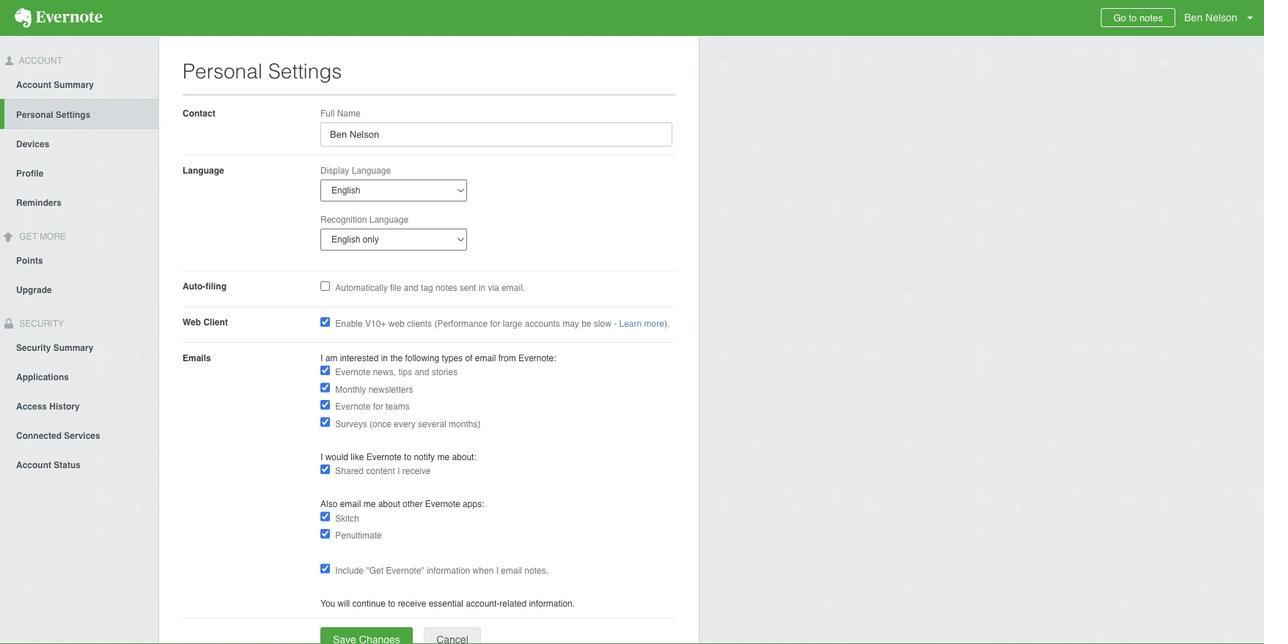 Task type: describe. For each thing, give the bounding box(es) containing it.
auto-filing
[[183, 281, 227, 292]]

0 vertical spatial and
[[404, 283, 419, 293]]

(performance
[[434, 319, 488, 329]]

account summary
[[16, 80, 94, 90]]

points link
[[0, 245, 158, 275]]

account status
[[16, 460, 81, 470]]

history
[[49, 401, 80, 412]]

0 vertical spatial receive
[[402, 466, 431, 477]]

content
[[366, 466, 395, 477]]

get
[[19, 232, 37, 242]]

tag
[[421, 283, 433, 293]]

about:
[[452, 452, 477, 462]]

i right when
[[496, 566, 499, 576]]

enable v10+ web clients (performance for large accounts may be slow - learn more ).
[[335, 319, 670, 329]]

also
[[321, 499, 338, 510]]

contact
[[183, 108, 215, 118]]

ben nelson
[[1185, 12, 1238, 23]]

summary for account summary
[[54, 80, 94, 90]]

i up shared content i receive checkbox
[[321, 452, 323, 462]]

account status link
[[0, 450, 158, 479]]

go to notes
[[1114, 12, 1163, 23]]

points
[[16, 256, 43, 266]]

-
[[614, 319, 617, 329]]

about
[[378, 499, 400, 510]]

web
[[389, 319, 405, 329]]

0 vertical spatial me
[[437, 452, 450, 462]]

i am interested in the following types of email from evernote:
[[321, 353, 556, 363]]

upgrade link
[[0, 275, 158, 304]]

i would like evernote to notify me about:
[[321, 452, 477, 462]]

Skitch checkbox
[[321, 512, 330, 522]]

i left am
[[321, 353, 323, 363]]

Surveys (once every several months) checkbox
[[321, 418, 330, 427]]

Full Name text field
[[321, 122, 673, 147]]

i down the i would like evernote to notify me about:
[[398, 466, 400, 477]]

accounts
[[525, 319, 560, 329]]

enable
[[335, 319, 363, 329]]

applications link
[[0, 362, 158, 391]]

ben nelson link
[[1181, 0, 1264, 36]]

surveys
[[335, 419, 367, 429]]

nelson
[[1206, 12, 1238, 23]]

1 horizontal spatial personal
[[183, 59, 263, 83]]

2 horizontal spatial email
[[501, 566, 522, 576]]

web
[[183, 317, 201, 327]]

like
[[351, 452, 364, 462]]

evernote for teams
[[335, 402, 410, 412]]

0 horizontal spatial me
[[364, 499, 376, 510]]

notify
[[414, 452, 435, 462]]

every
[[394, 419, 416, 429]]

Evernote news, tips and stories checkbox
[[321, 366, 330, 376]]

go
[[1114, 12, 1127, 23]]

"get
[[366, 566, 384, 576]]

devices link
[[0, 129, 158, 158]]

news,
[[373, 367, 396, 378]]

file
[[390, 283, 401, 293]]

more
[[40, 232, 66, 242]]

monthly newsletters
[[335, 385, 413, 395]]

full name
[[321, 108, 361, 118]]

tips
[[399, 367, 412, 378]]

slow
[[594, 319, 612, 329]]

notes.
[[525, 566, 549, 576]]

auto-
[[183, 281, 206, 292]]

penultimate
[[335, 531, 382, 541]]

connected services link
[[0, 421, 158, 450]]

may
[[563, 319, 579, 329]]

shared
[[335, 466, 364, 477]]

evernote"
[[386, 566, 424, 576]]

1 vertical spatial receive
[[398, 599, 426, 609]]

interested
[[340, 353, 379, 363]]

sent
[[460, 283, 476, 293]]

access history link
[[0, 391, 158, 421]]

).
[[664, 319, 670, 329]]

v10+
[[365, 319, 386, 329]]

display
[[321, 165, 349, 176]]

1 horizontal spatial personal settings
[[183, 59, 342, 83]]

include "get evernote" information when i email notes.
[[335, 566, 549, 576]]

evernote:
[[519, 353, 556, 363]]

clients
[[407, 319, 432, 329]]

learn
[[619, 319, 642, 329]]

types
[[442, 353, 463, 363]]

web client
[[183, 317, 228, 327]]

evernote link
[[0, 0, 117, 36]]

go to notes link
[[1101, 8, 1176, 27]]

security for security summary
[[16, 343, 51, 353]]

name
[[337, 108, 361, 118]]



Task type: vqa. For each thing, say whether or not it's contained in the screenshot.
Main element
no



Task type: locate. For each thing, give the bounding box(es) containing it.
0 horizontal spatial personal
[[16, 110, 53, 120]]

0 vertical spatial personal settings
[[183, 59, 342, 83]]

1 horizontal spatial for
[[490, 319, 501, 329]]

0 vertical spatial personal
[[183, 59, 263, 83]]

me
[[437, 452, 450, 462], [364, 499, 376, 510]]

automatically file and tag notes sent in via email.
[[335, 283, 525, 293]]

evernote image
[[0, 8, 117, 28]]

notes right "go"
[[1140, 12, 1163, 23]]

in left the on the bottom left of the page
[[381, 353, 388, 363]]

security up applications
[[16, 343, 51, 353]]

connected services
[[16, 431, 100, 441]]

evernote down interested
[[335, 367, 371, 378]]

personal inside "personal settings" link
[[16, 110, 53, 120]]

0 vertical spatial account
[[17, 56, 62, 66]]

surveys (once every several months)
[[335, 419, 481, 429]]

1 vertical spatial for
[[373, 402, 383, 412]]

learn more link
[[619, 319, 664, 329]]

following
[[405, 353, 439, 363]]

0 vertical spatial to
[[1129, 12, 1137, 23]]

to
[[1129, 12, 1137, 23], [404, 452, 411, 462], [388, 599, 396, 609]]

personal up devices
[[16, 110, 53, 120]]

account for account
[[17, 56, 62, 66]]

apps:
[[463, 499, 484, 510]]

include
[[335, 566, 364, 576]]

reminders
[[16, 198, 62, 208]]

language down the contact
[[183, 165, 224, 176]]

you
[[321, 599, 335, 609]]

full
[[321, 108, 335, 118]]

1 vertical spatial me
[[364, 499, 376, 510]]

devices
[[16, 139, 49, 149]]

1 vertical spatial personal
[[16, 110, 53, 120]]

and down the following
[[415, 367, 429, 378]]

account up "personal settings" link
[[16, 80, 51, 90]]

teams
[[386, 402, 410, 412]]

newsletters
[[369, 385, 413, 395]]

language
[[183, 165, 224, 176], [352, 165, 391, 176], [369, 215, 409, 225]]

0 horizontal spatial email
[[340, 499, 361, 510]]

reminders link
[[0, 188, 158, 217]]

skitch
[[335, 514, 359, 524]]

None checkbox
[[321, 318, 330, 327]]

recognition
[[321, 215, 367, 225]]

1 vertical spatial notes
[[436, 283, 457, 293]]

to left the notify at left bottom
[[404, 452, 411, 462]]

get more
[[17, 232, 66, 242]]

1 horizontal spatial settings
[[268, 59, 342, 83]]

security summary
[[16, 343, 93, 353]]

for up (once
[[373, 402, 383, 412]]

2 vertical spatial account
[[16, 460, 51, 470]]

0 vertical spatial settings
[[268, 59, 342, 83]]

0 horizontal spatial in
[[381, 353, 388, 363]]

information.
[[529, 599, 575, 609]]

Monthly newsletters checkbox
[[321, 383, 330, 393]]

1 vertical spatial settings
[[56, 110, 90, 120]]

None submit
[[321, 628, 413, 645]]

1 vertical spatial and
[[415, 367, 429, 378]]

emails
[[183, 353, 211, 363]]

0 vertical spatial security
[[17, 319, 64, 329]]

when
[[473, 566, 494, 576]]

language for recognition
[[369, 215, 409, 225]]

connected
[[16, 431, 62, 441]]

1 vertical spatial personal settings
[[16, 110, 90, 120]]

evernote up the "shared content i receive" at the bottom left
[[366, 452, 402, 462]]

would
[[325, 452, 348, 462]]

will
[[338, 599, 350, 609]]

account up account summary
[[17, 56, 62, 66]]

1 horizontal spatial notes
[[1140, 12, 1163, 23]]

0 horizontal spatial personal settings
[[16, 110, 90, 120]]

0 horizontal spatial to
[[388, 599, 396, 609]]

1 vertical spatial summary
[[53, 343, 93, 353]]

0 vertical spatial email
[[475, 353, 496, 363]]

am
[[325, 353, 338, 363]]

1 vertical spatial email
[[340, 499, 361, 510]]

summary up applications link at the bottom of the page
[[53, 343, 93, 353]]

summary for security summary
[[53, 343, 93, 353]]

to right "go"
[[1129, 12, 1137, 23]]

me left about
[[364, 499, 376, 510]]

also email me about other evernote apps:
[[321, 499, 484, 510]]

related
[[500, 599, 527, 609]]

summary up "personal settings" link
[[54, 80, 94, 90]]

shared content i receive
[[335, 466, 431, 477]]

stories
[[432, 367, 458, 378]]

1 vertical spatial in
[[381, 353, 388, 363]]

1 vertical spatial to
[[404, 452, 411, 462]]

account for account status
[[16, 460, 51, 470]]

recognition language
[[321, 215, 409, 225]]

and
[[404, 283, 419, 293], [415, 367, 429, 378]]

access history
[[16, 401, 80, 412]]

evernote right other
[[425, 499, 460, 510]]

for
[[490, 319, 501, 329], [373, 402, 383, 412]]

profile
[[16, 169, 44, 179]]

account down connected
[[16, 460, 51, 470]]

notes right tag
[[436, 283, 457, 293]]

0 horizontal spatial settings
[[56, 110, 90, 120]]

personal up the contact
[[183, 59, 263, 83]]

me right the notify at left bottom
[[437, 452, 450, 462]]

continue
[[352, 599, 386, 609]]

Penultimate checkbox
[[321, 530, 330, 539]]

2 vertical spatial email
[[501, 566, 522, 576]]

receive down the evernote"
[[398, 599, 426, 609]]

personal settings
[[183, 59, 342, 83], [16, 110, 90, 120]]

upgrade
[[16, 285, 52, 295]]

Include "Get Evernote" information when I email notes. checkbox
[[321, 564, 330, 574]]

1 horizontal spatial me
[[437, 452, 450, 462]]

other
[[403, 499, 423, 510]]

in left the via
[[479, 283, 486, 293]]

2 vertical spatial to
[[388, 599, 396, 609]]

security inside security summary link
[[16, 343, 51, 353]]

large
[[503, 319, 523, 329]]

0 vertical spatial summary
[[54, 80, 94, 90]]

ben
[[1185, 12, 1203, 23]]

monthly
[[335, 385, 366, 395]]

notes
[[1140, 12, 1163, 23], [436, 283, 457, 293]]

language for display
[[352, 165, 391, 176]]

2 horizontal spatial to
[[1129, 12, 1137, 23]]

1 vertical spatial security
[[16, 343, 51, 353]]

and right file
[[404, 283, 419, 293]]

settings up devices "link"
[[56, 110, 90, 120]]

1 horizontal spatial email
[[475, 353, 496, 363]]

security for security
[[17, 319, 64, 329]]

receive down the notify at left bottom
[[402, 466, 431, 477]]

0 horizontal spatial notes
[[436, 283, 457, 293]]

email up skitch at the left of page
[[340, 499, 361, 510]]

via
[[488, 283, 499, 293]]

Evernote for teams checkbox
[[321, 400, 330, 410]]

you will continue to receive essential account-related information.
[[321, 599, 575, 609]]

evernote
[[335, 367, 371, 378], [335, 402, 371, 412], [366, 452, 402, 462], [425, 499, 460, 510]]

several
[[418, 419, 446, 429]]

language right recognition
[[369, 215, 409, 225]]

access
[[16, 401, 47, 412]]

account-
[[466, 599, 500, 609]]

None button
[[424, 628, 481, 645]]

client
[[203, 317, 228, 327]]

status
[[54, 460, 81, 470]]

account
[[17, 56, 62, 66], [16, 80, 51, 90], [16, 460, 51, 470]]

(once
[[370, 419, 392, 429]]

0 vertical spatial for
[[490, 319, 501, 329]]

email left notes.
[[501, 566, 522, 576]]

1 horizontal spatial in
[[479, 283, 486, 293]]

for left large on the left of the page
[[490, 319, 501, 329]]

essential
[[429, 599, 464, 609]]

information
[[427, 566, 470, 576]]

1 horizontal spatial to
[[404, 452, 411, 462]]

0 vertical spatial in
[[479, 283, 486, 293]]

settings up full on the left top of page
[[268, 59, 342, 83]]

Shared content I receive checkbox
[[321, 465, 330, 475]]

evernote news, tips and stories
[[335, 367, 458, 378]]

language right display
[[352, 165, 391, 176]]

i
[[321, 353, 323, 363], [321, 452, 323, 462], [398, 466, 400, 477], [496, 566, 499, 576]]

to right continue
[[388, 599, 396, 609]]

email right of
[[475, 353, 496, 363]]

account summary link
[[0, 70, 158, 99]]

evernote up surveys
[[335, 402, 371, 412]]

be
[[582, 319, 592, 329]]

the
[[390, 353, 403, 363]]

Automatically file and tag notes sent in via email. checkbox
[[321, 282, 330, 291]]

of
[[465, 353, 473, 363]]

0 vertical spatial notes
[[1140, 12, 1163, 23]]

automatically
[[335, 283, 388, 293]]

personal settings link
[[4, 99, 158, 129]]

security up security summary
[[17, 319, 64, 329]]

1 vertical spatial account
[[16, 80, 51, 90]]

email
[[475, 353, 496, 363], [340, 499, 361, 510], [501, 566, 522, 576]]

account for account summary
[[16, 80, 51, 90]]

0 horizontal spatial for
[[373, 402, 383, 412]]

filing
[[206, 281, 227, 292]]

summary
[[54, 80, 94, 90], [53, 343, 93, 353]]



